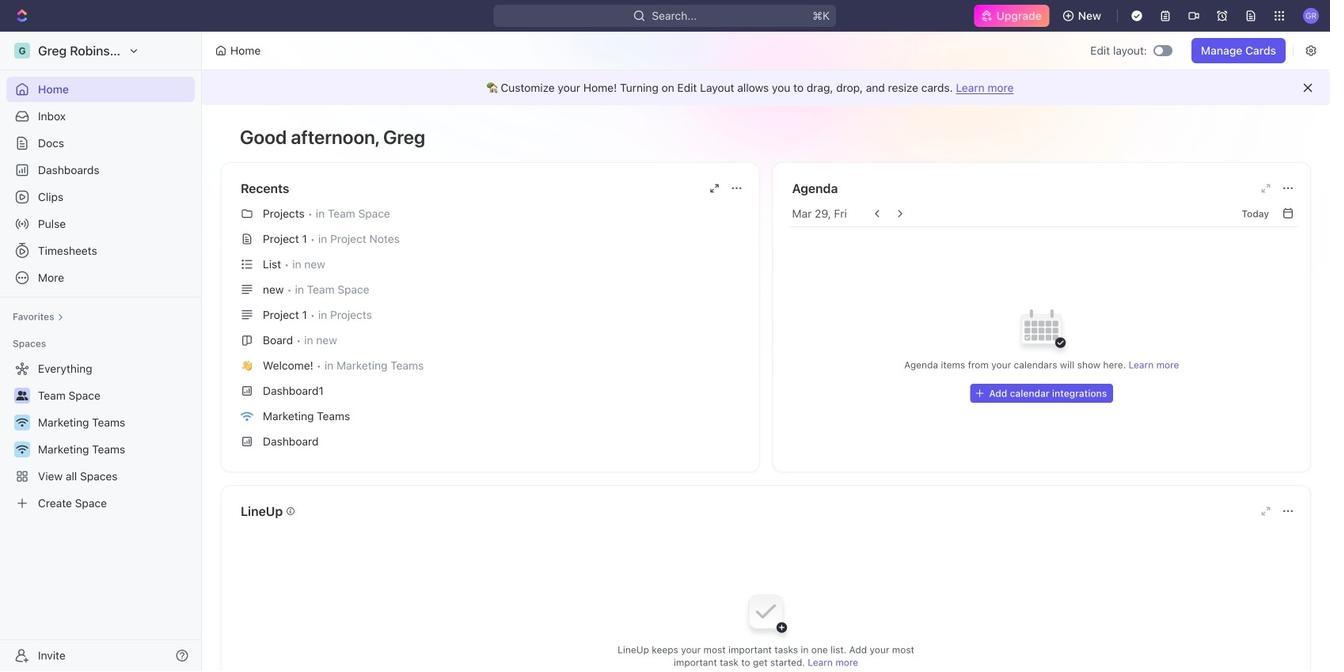 Task type: describe. For each thing, give the bounding box(es) containing it.
tree inside sidebar navigation
[[6, 356, 195, 516]]

greg robinson's workspace, , element
[[14, 43, 30, 59]]

user group image
[[16, 391, 28, 401]]

1 horizontal spatial wifi image
[[241, 412, 253, 422]]

0 horizontal spatial wifi image
[[16, 418, 28, 428]]

wifi image
[[16, 445, 28, 454]]



Task type: locate. For each thing, give the bounding box(es) containing it.
wifi image
[[241, 412, 253, 422], [16, 418, 28, 428]]

tree
[[6, 356, 195, 516]]

alert
[[202, 70, 1330, 105]]

sidebar navigation
[[0, 32, 205, 671]]



Task type: vqa. For each thing, say whether or not it's contained in the screenshot.
working
no



